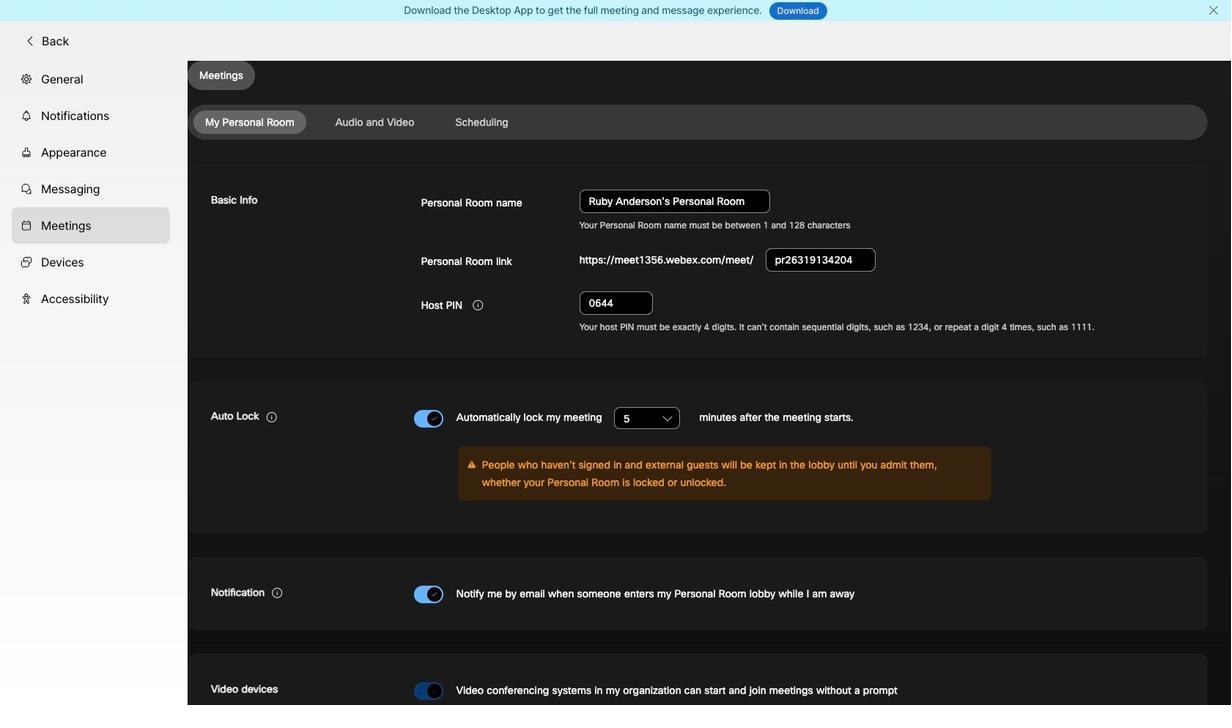 Task type: vqa. For each thing, say whether or not it's contained in the screenshot.
Navigation
no



Task type: describe. For each thing, give the bounding box(es) containing it.
cancel_16 image
[[1208, 4, 1219, 16]]

accessibility tab
[[12, 280, 170, 317]]

messaging tab
[[12, 171, 170, 207]]

meetings tab
[[12, 207, 170, 244]]

notifications tab
[[12, 97, 170, 134]]

devices tab
[[12, 244, 170, 280]]



Task type: locate. For each thing, give the bounding box(es) containing it.
appearance tab
[[12, 134, 170, 171]]

general tab
[[12, 61, 170, 97]]

settings navigation
[[0, 61, 188, 706]]



